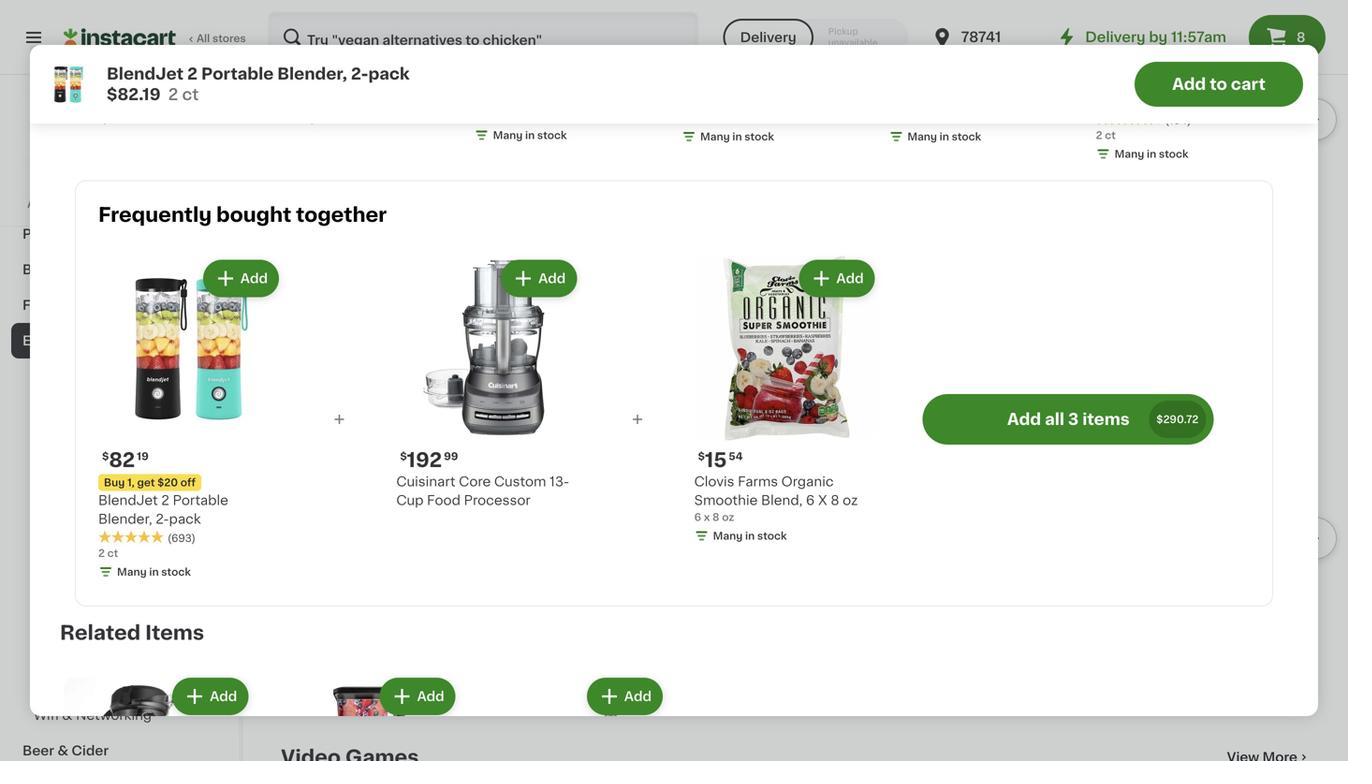 Task type: describe. For each thing, give the bounding box(es) containing it.
2 inside 112 oral-b smart clean 360 rechargeable toothbrushes, 2 ct
[[1096, 94, 1105, 108]]

78741 button
[[932, 11, 1044, 64]]

0 vertical spatial oz
[[933, 113, 945, 123]]

add all 3 items
[[1008, 412, 1130, 428]]

cameras
[[34, 441, 93, 454]]

2250
[[192, 57, 226, 70]]

household link
[[11, 74, 228, 110]]

3
[[1069, 412, 1079, 428]]

19
[[137, 451, 149, 462]]

blender, inside item carousel region
[[414, 208, 468, 221]]

accessories
[[125, 673, 206, 687]]

delivery button
[[724, 19, 814, 56]]

blender, inside product group
[[98, 513, 152, 526]]

wearables
[[100, 548, 169, 561]]

whey
[[784, 76, 822, 89]]

many in stock down the lbs
[[701, 131, 774, 142]]

instacart logo image
[[64, 26, 176, 49]]

blendjet inside product group
[[98, 494, 158, 507]]

snacks & candy
[[22, 192, 133, 205]]

152 button
[[490, 387, 684, 673]]

many in stock inside item carousel region
[[509, 267, 583, 277]]

0 vertical spatial 210
[[88, 76, 111, 89]]

product group containing 15
[[695, 256, 879, 547]]

cuisinart
[[396, 475, 456, 488]]

fryer
[[846, 208, 880, 221]]

add to cart
[[1173, 76, 1266, 92]]

games
[[75, 406, 122, 419]]

add button for product group containing 212
[[1024, 393, 1097, 426]]

& for chargers
[[83, 477, 94, 490]]

162 button
[[281, 387, 475, 684]]

portable inside product group
[[173, 494, 228, 507]]

smart inside 112 oral-b smart clean 360 rechargeable toothbrushes, 2 ct
[[1142, 57, 1182, 70]]

ice
[[783, 94, 804, 108]]

lb
[[708, 113, 718, 123]]

with inside gourmia xl digital air fryer oven with single-pull french doors xl (extra large)
[[737, 226, 765, 239]]

112 inside 112 oral-b smart clean 360 rechargeable toothbrushes, 2 ct
[[1107, 32, 1137, 52]]

home electronics & appliances link
[[11, 608, 228, 662]]

buy
[[104, 478, 125, 488]]

$ 15 54
[[698, 450, 743, 470]]

sealer
[[642, 226, 683, 239]]

18 x 11 fl oz
[[889, 113, 945, 123]]

view more
[[1228, 339, 1298, 352]]

in down 180
[[318, 113, 328, 123]]

many in stock down the household link
[[79, 113, 153, 123]]

floral
[[22, 299, 60, 312]]

home inside home electronics & appliances
[[34, 619, 74, 632]]

snacks
[[22, 192, 71, 205]]

1 vertical spatial video
[[68, 512, 106, 525]]

pack inside blendjet 2 portable blender, 2-pack $82.19 2 ct
[[369, 66, 410, 82]]

in down 18 x 11 fl oz
[[940, 131, 950, 142]]

112 inside button
[[919, 164, 949, 184]]

stock inside item carousel region
[[553, 267, 583, 277]]

11:57am
[[1172, 30, 1227, 44]]

add inside 'add to cart' button
[[1173, 76, 1207, 92]]

1 vertical spatial portable
[[355, 208, 411, 221]]

more
[[1263, 339, 1298, 352]]

stores
[[213, 33, 246, 44]]

standard
[[682, 76, 742, 89]]

delivery for delivery by 11:57am
[[1086, 30, 1146, 44]]

household
[[22, 85, 96, 98]]

gourmia xl digital air fryer oven with single-pull french doors xl (extra large)
[[699, 208, 888, 274]]

farms
[[738, 475, 778, 488]]

112 button
[[908, 0, 1102, 280]]

meat
[[22, 156, 57, 170]]

& for seafood
[[60, 156, 71, 170]]

add button for product group containing 162
[[397, 393, 469, 426]]

blend,
[[761, 494, 803, 507]]

pack inside item carousel region
[[294, 226, 326, 239]]

5.46
[[682, 113, 706, 123]]

computers & accessories link
[[11, 662, 228, 698]]

2 ct for blendjet 2 portable blender, 2-pack
[[98, 548, 118, 559]]

wifi & networking
[[34, 709, 152, 722]]

home electronics & appliances
[[34, 619, 165, 651]]

items
[[1083, 412, 1130, 428]]

0 horizontal spatial oz
[[722, 512, 735, 522]]

meat & seafood link
[[11, 145, 228, 181]]

video games
[[34, 406, 122, 419]]

clovis farms organic smoothie blend, 6 x 8 oz 6 x 8 oz
[[695, 475, 858, 522]]

cuisinart core custom 13- cup food processor
[[396, 475, 570, 507]]

with inside foodsaver vacuum sealing system with handheld sealer attachment
[[544, 226, 571, 239]]

100% satisfaction guarantee button
[[29, 174, 210, 193]]

& for wearables
[[87, 548, 97, 561]]

& for networking
[[62, 709, 73, 722]]

chargers
[[97, 477, 157, 490]]

frequently
[[98, 205, 212, 225]]

$ for 192
[[400, 451, 407, 462]]

large)
[[749, 263, 780, 274]]

beer & cider link
[[11, 733, 228, 761]]

smart home & security link
[[11, 572, 228, 608]]

wifi
[[34, 709, 59, 722]]

meat & seafood
[[22, 156, 131, 170]]

baby
[[22, 263, 58, 276]]

1 39 from the left
[[485, 32, 512, 52]]

clean
[[1185, 57, 1223, 70]]

to inside "link"
[[162, 199, 173, 209]]

membership
[[93, 199, 160, 209]]

0 vertical spatial video
[[34, 406, 71, 419]]

add costco membership to save
[[27, 199, 200, 209]]

bakery
[[22, 121, 70, 134]]

162 inside button
[[292, 591, 326, 611]]

1 vertical spatial xl
[[699, 263, 713, 274]]

add button for product group containing 192
[[503, 262, 575, 295]]

view more link
[[1228, 336, 1311, 355]]

delivery by 11:57am link
[[1056, 26, 1227, 49]]

b
[[1129, 57, 1139, 70]]

$82.19
[[107, 87, 161, 103]]

13-
[[550, 475, 570, 488]]

many up 101
[[1115, 149, 1145, 159]]

all stores link
[[64, 11, 247, 64]]

2 ct for oral-b smart clean 360 rechargeable toothbrushes, 2 ct
[[1096, 130, 1116, 140]]

5.46 lb
[[682, 113, 718, 123]]

blendjet inside item carousel region
[[281, 208, 341, 221]]

8 inside button
[[1297, 31, 1306, 44]]

rechargeable
[[1096, 76, 1188, 89]]

foodsaver vacuum sealing system with handheld sealer attachment
[[490, 208, 683, 258]]

282 button
[[1117, 387, 1311, 705]]

product group containing 192
[[396, 256, 581, 510]]

networking
[[76, 709, 152, 722]]

buy 1, get $20 off
[[104, 478, 196, 488]]

ct inside group
[[107, 548, 118, 559]]

1 vertical spatial 8
[[831, 494, 840, 507]]

delivery by 11:57am
[[1086, 30, 1227, 44]]

101
[[1128, 164, 1159, 184]]

count
[[353, 76, 392, 89]]

& for candy
[[75, 192, 86, 205]]

gourmia
[[699, 208, 756, 221]]

portable inside blendjet 2 portable blender, 2-pack $82.19 2 ct
[[201, 66, 274, 82]]

49 youtheory turmeric 2250 mg, 210 veggie caps 210 ct
[[60, 32, 226, 104]]

system
[[490, 226, 540, 239]]

82 inside item carousel region
[[292, 164, 318, 184]]

many down fl
[[908, 131, 938, 142]]

smart home & security
[[34, 584, 189, 597]]

0 horizontal spatial 8
[[713, 512, 720, 522]]

sealing
[[620, 208, 668, 221]]

turmeric
[[131, 57, 189, 70]]

many down the household link
[[79, 113, 108, 123]]

toothbrushes,
[[1192, 76, 1286, 89]]

product group containing 212
[[908, 387, 1102, 684]]

0 horizontal spatial 112
[[501, 164, 531, 184]]

5mg
[[380, 57, 409, 70]]

2- inside product group
[[156, 513, 169, 526]]

many in stock down smoothie
[[713, 531, 787, 541]]

$ for 15
[[698, 451, 705, 462]]

ct inside item carousel region
[[290, 262, 301, 272]]

beer
[[22, 745, 54, 758]]



Task type: locate. For each thing, give the bounding box(es) containing it.
0 horizontal spatial 210
[[60, 94, 78, 104]]

1 horizontal spatial with
[[737, 226, 765, 239]]

with down gourmia
[[737, 226, 765, 239]]

electronics
[[22, 334, 99, 347], [77, 619, 151, 632]]

to down clean
[[1210, 76, 1228, 92]]

0 horizontal spatial 6
[[695, 512, 702, 522]]

0 vertical spatial 2 ct
[[1096, 130, 1116, 140]]

ct inside 49 youtheory turmeric 2250 mg, 210 veggie caps 210 ct
[[81, 94, 92, 104]]

2 horizontal spatial 112
[[1107, 32, 1137, 52]]

112 up oral-
[[1107, 32, 1137, 52]]

smart down by
[[1142, 57, 1182, 70]]

0 vertical spatial xl
[[759, 208, 776, 221]]

2 horizontal spatial oz
[[933, 113, 945, 123]]

0 vertical spatial electronics
[[22, 334, 99, 347]]

guarantee
[[144, 180, 198, 191]]

& right phones
[[87, 548, 97, 561]]

76 optimum nutrition gold standard 100% whey protein powder, vanilla ice cream, 5.47 lbs
[[682, 32, 872, 126]]

1 horizontal spatial delivery
[[1086, 30, 1146, 44]]

5.47
[[682, 113, 710, 126]]

0 vertical spatial 2-
[[351, 66, 369, 82]]

many up foodsaver
[[493, 130, 523, 140]]

get
[[137, 478, 155, 488]]

many down wearables
[[117, 567, 147, 577]]

2 horizontal spatial 8
[[1297, 31, 1306, 44]]

2 horizontal spatial 2 ct
[[1096, 130, 1116, 140]]

phones & wearables
[[34, 548, 169, 561]]

0 horizontal spatial x
[[704, 512, 710, 522]]

all
[[1045, 412, 1065, 428]]

2- down bought
[[281, 226, 294, 239]]

costco logo image
[[102, 97, 137, 133]]

112 up foodsaver
[[501, 164, 531, 184]]

6
[[806, 494, 815, 507], [695, 512, 702, 522]]

in down the household link
[[111, 113, 120, 123]]

0 horizontal spatial with
[[544, 226, 571, 239]]

11
[[912, 113, 921, 123]]

pack inside product group
[[169, 513, 201, 526]]

& inside home electronics & appliances
[[154, 619, 165, 632]]

& right wifi
[[62, 709, 73, 722]]

handheld
[[575, 226, 639, 239]]

snacks & candy link
[[11, 181, 228, 216]]

180
[[327, 76, 350, 89]]

1 vertical spatial 82
[[109, 450, 135, 470]]

& inside 'link'
[[57, 745, 68, 758]]

smart
[[1142, 57, 1182, 70], [34, 584, 73, 597]]

152
[[501, 591, 535, 611]]

1 horizontal spatial 2-
[[281, 226, 294, 239]]

& down security
[[154, 619, 165, 632]]

1 vertical spatial pack
[[294, 226, 326, 239]]

many in stock up 101
[[1115, 149, 1189, 159]]

1 horizontal spatial blender,
[[277, 66, 347, 82]]

192
[[407, 450, 442, 470]]

blendjet 2 portable blender, 2-pack $82.19 2 ct
[[107, 66, 410, 103]]

$ inside $ 82 19
[[102, 451, 109, 462]]

product group containing 152
[[490, 387, 684, 673]]

100% up vanilla
[[745, 76, 780, 89]]

ct inside 112 oral-b smart clean 360 rechargeable toothbrushes, 2 ct
[[1108, 94, 1121, 108]]

0 vertical spatial 6
[[806, 494, 815, 507]]

2 ct down bought
[[281, 262, 301, 272]]

1 vertical spatial 210
[[60, 94, 78, 104]]

gold
[[808, 57, 840, 70]]

cables
[[34, 477, 80, 490]]

6 down smoothie
[[695, 512, 702, 522]]

1 horizontal spatial 112
[[919, 164, 949, 184]]

210 down youtheory
[[88, 76, 111, 89]]

x inside clovis farms organic smoothie blend, 6 x 8 oz 6 x 8 oz
[[704, 512, 710, 522]]

1 horizontal spatial xl
[[759, 208, 776, 221]]

1 vertical spatial to
[[162, 199, 173, 209]]

0 vertical spatial pack
[[369, 66, 410, 82]]

0 horizontal spatial 100%
[[48, 180, 76, 191]]

add button for product group containing 142
[[815, 393, 888, 426]]

vanilla
[[738, 94, 780, 108]]

add button for product group containing 82
[[205, 262, 277, 295]]

$ inside $ 192 99
[[400, 451, 407, 462]]

related
[[60, 623, 141, 643]]

0 vertical spatial blendjet 2 portable blender, 2-pack
[[281, 208, 468, 239]]

pull
[[815, 226, 839, 239]]

2 ct inside item carousel region
[[281, 262, 301, 272]]

many down smoothie
[[713, 531, 743, 541]]

282
[[1128, 591, 1166, 611]]

custom
[[494, 475, 546, 488]]

& up networking
[[111, 673, 122, 687]]

x left the 11
[[903, 113, 909, 123]]

add button for product group containing 15
[[801, 262, 874, 295]]

many down the lbs
[[701, 131, 730, 142]]

2 horizontal spatial blender,
[[414, 208, 468, 221]]

210 down mg,
[[60, 94, 78, 104]]

$ for 82
[[102, 451, 109, 462]]

& for accessories
[[111, 673, 122, 687]]

product group containing 162
[[281, 387, 475, 684]]

0 horizontal spatial 82
[[109, 450, 135, 470]]

item carousel region
[[281, 0, 1337, 305], [281, 380, 1337, 717]]

2 vertical spatial 2 ct
[[98, 548, 118, 559]]

$ up the cuisinart
[[400, 451, 407, 462]]

1 horizontal spatial 162
[[710, 164, 744, 184]]

many down gummy,
[[286, 113, 316, 123]]

0 horizontal spatial home
[[34, 619, 74, 632]]

home down phones & wearables
[[77, 584, 117, 597]]

112
[[1107, 32, 1137, 52], [501, 164, 531, 184], [919, 164, 949, 184]]

1 horizontal spatial 8
[[831, 494, 840, 507]]

blendjet 2 portable blender, 2-pack inside product group
[[98, 494, 228, 526]]

many in stock down attachment
[[509, 267, 583, 277]]

product group containing 82
[[98, 256, 283, 583]]

2- right 180
[[351, 66, 369, 82]]

2- inside blendjet 2 portable blender, 2-pack $82.19 2 ct
[[351, 66, 369, 82]]

142
[[710, 591, 745, 611]]

$
[[102, 451, 109, 462], [400, 451, 407, 462], [698, 451, 705, 462]]

1 horizontal spatial 82
[[292, 164, 318, 184]]

1 horizontal spatial x
[[903, 113, 909, 123]]

0 horizontal spatial delivery
[[741, 31, 797, 44]]

0 horizontal spatial blender,
[[98, 513, 152, 526]]

0 vertical spatial 100%
[[745, 76, 780, 89]]

2 39 from the left
[[900, 32, 926, 52]]

0 vertical spatial blender,
[[277, 66, 347, 82]]

1 horizontal spatial 6
[[806, 494, 815, 507]]

0 horizontal spatial 39
[[485, 32, 512, 52]]

1 item carousel region from the top
[[281, 0, 1337, 305]]

1 horizontal spatial pack
[[294, 226, 326, 239]]

212 button
[[908, 387, 1102, 684]]

2 $ from the left
[[400, 451, 407, 462]]

optimum
[[682, 57, 744, 70]]

0 horizontal spatial pack
[[169, 513, 201, 526]]

in up 101
[[1147, 149, 1157, 159]]

blender, inside blendjet 2 portable blender, 2-pack $82.19 2 ct
[[277, 66, 347, 82]]

product group containing 282
[[1117, 387, 1311, 705]]

delivery for delivery
[[741, 31, 797, 44]]

112 oral-b smart clean 360 rechargeable toothbrushes, 2 ct
[[1096, 32, 1286, 108]]

many inside item carousel region
[[509, 267, 538, 277]]

2 ct down 'rechargeable'
[[1096, 130, 1116, 140]]

many in stock up security
[[117, 567, 191, 577]]

digital
[[779, 208, 822, 221]]

0 vertical spatial x
[[903, 113, 909, 123]]

1 $ from the left
[[102, 451, 109, 462]]

6 left x on the right bottom of the page
[[806, 494, 815, 507]]

0 vertical spatial item carousel region
[[281, 0, 1337, 305]]

single-
[[768, 226, 815, 239]]

100% satisfaction guarantee
[[48, 180, 198, 191]]

save
[[176, 199, 200, 209]]

0 vertical spatial smart
[[1142, 57, 1182, 70]]

view
[[1228, 339, 1260, 352]]

oz down smoothie
[[722, 512, 735, 522]]

0 vertical spatial portable
[[201, 66, 274, 82]]

1 vertical spatial 100%
[[48, 180, 76, 191]]

in up foodsaver
[[525, 130, 535, 140]]

with up attachment
[[544, 226, 571, 239]]

2- up (693)
[[156, 513, 169, 526]]

$ up clovis
[[698, 451, 705, 462]]

2 with from the left
[[544, 226, 571, 239]]

17 natrol melatonin 5mg gummy, 180 count
[[267, 32, 409, 89]]

youtheory
[[60, 57, 127, 70]]

electronics down smart home & security
[[77, 619, 151, 632]]

99
[[444, 451, 458, 462]]

x
[[818, 494, 828, 507]]

112 down fl
[[919, 164, 949, 184]]

add button for product group containing 282
[[1233, 393, 1306, 426]]

& right meat at left
[[60, 156, 71, 170]]

organic
[[782, 475, 834, 488]]

1 horizontal spatial home
[[77, 584, 117, 597]]

1 vertical spatial oz
[[843, 494, 858, 507]]

satisfaction
[[79, 180, 142, 191]]

2 vertical spatial oz
[[722, 512, 735, 522]]

1 with from the left
[[737, 226, 765, 239]]

blendjet 2 portable blender, 2-pack inside item carousel region
[[281, 208, 468, 239]]

$ inside $ 15 54
[[698, 451, 705, 462]]

blendjet inside blendjet 2 portable blender, 2-pack $82.19 2 ct
[[107, 66, 184, 82]]

in up security
[[149, 567, 159, 577]]

natrol
[[267, 57, 307, 70]]

cameras link
[[11, 430, 228, 465]]

0 horizontal spatial smart
[[34, 584, 73, 597]]

powder,
[[682, 94, 734, 108]]

76
[[692, 32, 717, 52]]

1 horizontal spatial 100%
[[745, 76, 780, 89]]

floral link
[[11, 288, 228, 323]]

82
[[292, 164, 318, 184], [109, 450, 135, 470]]

2 item carousel region from the top
[[281, 380, 1337, 717]]

$ 82 19
[[102, 450, 149, 470]]

82 up together
[[292, 164, 318, 184]]

0 horizontal spatial 2-
[[156, 513, 169, 526]]

many down attachment
[[509, 267, 538, 277]]

x down smoothie
[[704, 512, 710, 522]]

0 horizontal spatial blendjet 2 portable blender, 2-pack
[[98, 494, 228, 526]]

100% inside 76 optimum nutrition gold standard 100% whey protein powder, vanilla ice cream, 5.47 lbs
[[745, 76, 780, 89]]

product group
[[98, 256, 283, 583], [396, 256, 581, 510], [695, 256, 879, 547], [281, 387, 475, 684], [490, 387, 684, 673], [699, 387, 893, 709], [908, 387, 1102, 684], [1117, 387, 1311, 705], [60, 674, 252, 761], [267, 674, 460, 761], [475, 674, 667, 761]]

2 horizontal spatial 2-
[[351, 66, 369, 82]]

2 vertical spatial blender,
[[98, 513, 152, 526]]

1 vertical spatial x
[[704, 512, 710, 522]]

(693)
[[168, 533, 196, 544]]

1 horizontal spatial $
[[400, 451, 407, 462]]

xl down doors
[[699, 263, 713, 274]]

many in stock down fl
[[908, 131, 982, 142]]

delivery up nutrition
[[741, 31, 797, 44]]

french
[[842, 226, 888, 239]]

protein
[[825, 76, 872, 89]]

$ up buy
[[102, 451, 109, 462]]

1 vertical spatial 6
[[695, 512, 702, 522]]

portable
[[201, 66, 274, 82], [355, 208, 411, 221], [173, 494, 228, 507]]

0 horizontal spatial 162
[[292, 591, 326, 611]]

pack down together
[[294, 226, 326, 239]]

to down the guarantee
[[162, 199, 173, 209]]

& right 'tv'
[[54, 512, 65, 525]]

ct inside blendjet 2 portable blender, 2-pack $82.19 2 ct
[[182, 87, 199, 103]]

cart
[[1232, 76, 1266, 92]]

0 vertical spatial 162
[[710, 164, 744, 184]]

3 $ from the left
[[698, 451, 705, 462]]

many in stock up foodsaver
[[493, 130, 567, 140]]

delivery up oral-
[[1086, 30, 1146, 44]]

xl up single-
[[759, 208, 776, 221]]

101 button
[[1117, 0, 1311, 261]]

home
[[77, 584, 117, 597], [34, 619, 74, 632]]

82 left 19
[[109, 450, 135, 470]]

8 button
[[1249, 15, 1326, 60]]

2 vertical spatial pack
[[169, 513, 201, 526]]

2 vertical spatial 2-
[[156, 513, 169, 526]]

39
[[485, 32, 512, 52], [900, 32, 926, 52]]

security
[[134, 584, 189, 597]]

service type group
[[724, 19, 909, 56]]

product group containing 142
[[699, 387, 893, 709]]

bought
[[216, 205, 292, 225]]

1 vertical spatial item carousel region
[[281, 380, 1337, 717]]

0 horizontal spatial $
[[102, 451, 109, 462]]

item carousel region containing 162
[[281, 380, 1337, 717]]

0 vertical spatial home
[[77, 584, 117, 597]]

& down phones & wearables link
[[120, 584, 130, 597]]

1 vertical spatial blendjet 2 portable blender, 2-pack
[[98, 494, 228, 526]]

tv
[[34, 512, 51, 525]]

smart down phones
[[34, 584, 73, 597]]

& right beer
[[57, 745, 68, 758]]

1 vertical spatial smart
[[34, 584, 73, 597]]

item carousel region containing 82
[[281, 0, 1337, 305]]

1 horizontal spatial oz
[[843, 494, 858, 507]]

0 horizontal spatial to
[[162, 199, 173, 209]]

add inside add costco membership to save "link"
[[27, 199, 49, 209]]

seafood
[[74, 156, 131, 170]]

food
[[427, 494, 461, 507]]

&
[[60, 156, 71, 170], [75, 192, 86, 205], [83, 477, 94, 490], [54, 512, 65, 525], [87, 548, 97, 561], [120, 584, 130, 597], [154, 619, 165, 632], [111, 673, 122, 687], [62, 709, 73, 722], [57, 745, 68, 758]]

1 vertical spatial 162
[[292, 591, 326, 611]]

melatonin
[[311, 57, 376, 70]]

17
[[278, 32, 298, 52]]

1 vertical spatial 2 ct
[[281, 262, 301, 272]]

49
[[71, 32, 98, 52]]

2 vertical spatial blendjet
[[98, 494, 158, 507]]

0 horizontal spatial xl
[[699, 263, 713, 274]]

2 vertical spatial 8
[[713, 512, 720, 522]]

oz right fl
[[933, 113, 945, 123]]

tv & video link
[[11, 501, 228, 537]]

1 vertical spatial 2-
[[281, 226, 294, 239]]

1 horizontal spatial 39
[[900, 32, 926, 52]]

to inside button
[[1210, 76, 1228, 92]]

(154)
[[1166, 115, 1192, 125]]

2 ct down tv & video link
[[98, 548, 118, 559]]

1 horizontal spatial 210
[[88, 76, 111, 89]]

2-
[[351, 66, 369, 82], [281, 226, 294, 239], [156, 513, 169, 526]]

core
[[459, 475, 491, 488]]

1 vertical spatial blender,
[[414, 208, 468, 221]]

related items
[[60, 623, 204, 643]]

many in stock down 180
[[286, 113, 360, 123]]

pack right 180
[[369, 66, 410, 82]]

2 horizontal spatial $
[[698, 451, 705, 462]]

0 horizontal spatial 2 ct
[[98, 548, 118, 559]]

video up cameras
[[34, 406, 71, 419]]

home up appliances
[[34, 619, 74, 632]]

1 vertical spatial electronics
[[77, 619, 151, 632]]

add button for product group containing 152
[[606, 393, 678, 426]]

in down smoothie
[[746, 531, 755, 541]]

& left buy
[[83, 477, 94, 490]]

& left the candy
[[75, 192, 86, 205]]

2 ct inside product group
[[98, 548, 118, 559]]

oz right x on the right bottom of the page
[[843, 494, 858, 507]]

video down 'cables & chargers'
[[68, 512, 106, 525]]

in down vanilla
[[733, 131, 742, 142]]

1 horizontal spatial smart
[[1142, 57, 1182, 70]]

electronics down floral
[[22, 334, 99, 347]]

2 horizontal spatial pack
[[369, 66, 410, 82]]

ct
[[182, 87, 199, 103], [81, 94, 92, 104], [1108, 94, 1121, 108], [1105, 130, 1116, 140], [290, 262, 301, 272], [107, 548, 118, 559]]

0 vertical spatial 82
[[292, 164, 318, 184]]

pack up (693)
[[169, 513, 201, 526]]

18
[[889, 113, 901, 123]]

None search field
[[268, 11, 699, 64]]

delivery inside button
[[741, 31, 797, 44]]

1 vertical spatial blendjet
[[281, 208, 341, 221]]

0 vertical spatial 8
[[1297, 31, 1306, 44]]

2 vertical spatial portable
[[173, 494, 228, 507]]

computers
[[34, 673, 108, 687]]

electronics inside home electronics & appliances
[[77, 619, 151, 632]]

100% inside "100% satisfaction guarantee" button
[[48, 180, 76, 191]]

82 inside product group
[[109, 450, 135, 470]]

& for video
[[54, 512, 65, 525]]

add to cart button
[[1135, 62, 1304, 107]]

all stores
[[197, 33, 246, 44]]

& for cider
[[57, 745, 68, 758]]

2- inside item carousel region
[[281, 226, 294, 239]]

stock
[[123, 113, 153, 123], [330, 113, 360, 123], [538, 130, 567, 140], [745, 131, 774, 142], [952, 131, 982, 142], [1159, 149, 1189, 159], [553, 267, 583, 277], [758, 531, 787, 541], [161, 567, 191, 577]]

x
[[903, 113, 909, 123], [704, 512, 710, 522]]

1 horizontal spatial to
[[1210, 76, 1228, 92]]

in down attachment
[[541, 267, 551, 277]]

100% up snacks on the top left of page
[[48, 180, 76, 191]]

1 horizontal spatial blendjet 2 portable blender, 2-pack
[[281, 208, 468, 239]]

smoothie
[[695, 494, 758, 507]]



Task type: vqa. For each thing, say whether or not it's contained in the screenshot.
match
no



